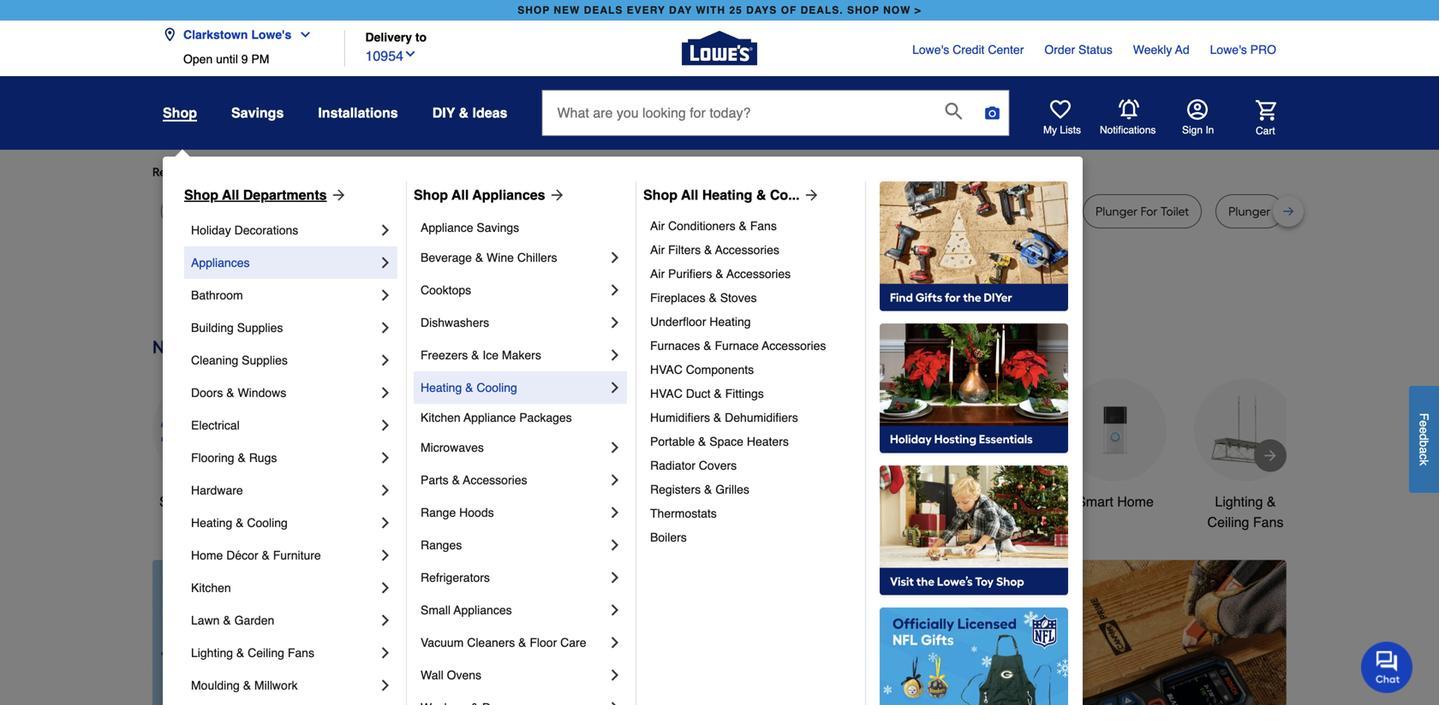 Task type: locate. For each thing, give the bounding box(es) containing it.
furniture
[[273, 549, 321, 563]]

in
[[1206, 124, 1214, 136]]

0 horizontal spatial shop
[[518, 4, 550, 16]]

1 vertical spatial hvac
[[650, 387, 683, 401]]

appliances up appliance savings link
[[472, 187, 545, 203]]

1 horizontal spatial bathroom
[[955, 494, 1015, 510]]

1 arrow right image from the left
[[327, 187, 347, 204]]

2 horizontal spatial shop
[[643, 187, 678, 203]]

order status link
[[1044, 41, 1112, 58]]

advertisement region
[[457, 561, 1287, 706]]

lighting
[[1215, 494, 1263, 510], [191, 647, 233, 660]]

kitchen faucets
[[676, 494, 774, 510]]

accessories for air purifiers & accessories
[[726, 267, 791, 281]]

snake down co...
[[798, 204, 832, 219]]

1 vertical spatial supplies
[[242, 354, 288, 367]]

arrow right image inside shop all appliances link
[[545, 187, 566, 204]]

sign
[[1182, 124, 1203, 136]]

2 arrow right image from the left
[[545, 187, 566, 204]]

2 vertical spatial air
[[650, 267, 665, 281]]

1 plunger from the left
[[1096, 204, 1138, 219]]

visit the lowe's toy shop. image
[[880, 466, 1068, 596]]

shop for shop all appliances
[[414, 187, 448, 203]]

arrow right image inside shop all departments link
[[327, 187, 347, 204]]

b
[[1417, 441, 1431, 447]]

1 horizontal spatial fans
[[750, 219, 777, 233]]

shop left now
[[847, 4, 880, 16]]

0 horizontal spatial shop
[[184, 187, 218, 203]]

1 horizontal spatial plunger
[[1228, 204, 1271, 219]]

heating & cooling link up furniture
[[191, 507, 377, 540]]

lowe's wishes you and your family a happy hanukkah. image
[[152, 273, 1287, 316]]

1 vertical spatial savings
[[477, 221, 519, 235]]

0 vertical spatial appliances
[[472, 187, 545, 203]]

0 vertical spatial fans
[[750, 219, 777, 233]]

toilet left drain
[[855, 204, 883, 219]]

1 horizontal spatial heating & cooling
[[421, 381, 517, 395]]

1 vertical spatial lighting & ceiling fans
[[191, 647, 314, 660]]

appliances up cleaners
[[454, 604, 512, 618]]

home inside "link"
[[191, 549, 223, 563]]

home left 'décor'
[[191, 549, 223, 563]]

vacuum
[[421, 636, 464, 650]]

plumbing down co...
[[743, 204, 795, 219]]

home inside button
[[1117, 494, 1154, 510]]

1 horizontal spatial savings
[[477, 221, 519, 235]]

lowe's up pm
[[251, 28, 291, 42]]

home
[[1117, 494, 1154, 510], [191, 549, 223, 563]]

chevron right image for cleaning supplies
[[377, 352, 394, 369]]

ovens
[[447, 669, 481, 683]]

moulding & millwork
[[191, 679, 298, 693]]

shop left deals
[[159, 494, 191, 510]]

components
[[686, 363, 754, 377]]

chevron right image for range hoods
[[606, 505, 624, 522]]

air purifiers & accessories
[[650, 267, 791, 281]]

3 air from the top
[[650, 267, 665, 281]]

1 horizontal spatial shop
[[847, 4, 880, 16]]

lowe's pro link
[[1210, 41, 1276, 58]]

chillers
[[517, 251, 557, 265]]

chevron right image for holiday decorations
[[377, 222, 394, 239]]

weekly ad link
[[1133, 41, 1189, 58]]

heating & cooling for left heating & cooling 'link'
[[191, 517, 288, 530]]

1 toilet from the left
[[174, 204, 202, 219]]

3 toilet from the left
[[1028, 204, 1056, 219]]

chevron right image for home décor & furniture
[[377, 547, 394, 564]]

dishwashers link
[[421, 307, 606, 339]]

1 horizontal spatial arrow right image
[[545, 187, 566, 204]]

faucets
[[725, 494, 774, 510]]

plunger down cart
[[1228, 204, 1271, 219]]

1 air from the top
[[650, 219, 665, 233]]

snake up conditioners at the top of the page
[[671, 204, 704, 219]]

plunger for plunger for toilet
[[1096, 204, 1138, 219]]

hvac down furnaces
[[650, 363, 683, 377]]

lowe's home improvement notification center image
[[1119, 99, 1139, 120]]

heating & cooling down deals
[[191, 517, 288, 530]]

& inside 'link'
[[223, 614, 231, 628]]

days
[[746, 4, 777, 16]]

boilers link
[[650, 526, 853, 550]]

10954 button
[[365, 44, 417, 66]]

kitchen for kitchen appliance packages
[[421, 411, 461, 425]]

bathroom inside bathroom button
[[955, 494, 1015, 510]]

location image
[[163, 28, 176, 42]]

chevron right image for beverage & wine chillers
[[606, 249, 624, 266]]

0 vertical spatial heating & cooling
[[421, 381, 517, 395]]

duct
[[686, 387, 711, 401]]

1 vertical spatial decorations
[[558, 515, 631, 531]]

plunger for plunger
[[1228, 204, 1271, 219]]

chevron right image for vacuum cleaners & floor care
[[606, 635, 624, 652]]

heating & cooling down freezers & ice makers
[[421, 381, 517, 395]]

0 horizontal spatial lowe's
[[251, 28, 291, 42]]

appliances down holiday
[[191, 256, 250, 270]]

parts & accessories
[[421, 474, 527, 487]]

tools down parts & accessories
[[448, 494, 480, 510]]

supplies up windows at left bottom
[[242, 354, 288, 367]]

1 horizontal spatial lighting
[[1215, 494, 1263, 510]]

windows
[[238, 386, 286, 400]]

1 vertical spatial heating & cooling link
[[191, 507, 377, 540]]

1 horizontal spatial arrow right image
[[1262, 448, 1279, 465]]

0 vertical spatial lighting
[[1215, 494, 1263, 510]]

shop inside shop all departments link
[[184, 187, 218, 203]]

appliances inside shop all appliances link
[[472, 187, 545, 203]]

0 vertical spatial home
[[1117, 494, 1154, 510]]

0 vertical spatial lighting & ceiling fans
[[1207, 494, 1284, 531]]

wall
[[421, 669, 443, 683]]

toilet down sign at the top of the page
[[1160, 204, 1189, 219]]

snake
[[382, 204, 416, 219], [671, 204, 704, 219], [798, 204, 832, 219], [955, 204, 988, 219]]

appliance down snake for plumbing
[[421, 221, 473, 235]]

air left conditioners at the top of the page
[[650, 219, 665, 233]]

stoves
[[720, 291, 757, 305]]

building supplies
[[191, 321, 283, 335]]

every
[[627, 4, 665, 16]]

2 vertical spatial kitchen
[[191, 582, 231, 595]]

pro
[[1250, 43, 1276, 57]]

lawn & garden
[[191, 614, 274, 628]]

parts
[[421, 474, 449, 487]]

0 vertical spatial shop
[[163, 105, 197, 121]]

arrow right image
[[327, 187, 347, 204], [545, 187, 566, 204]]

doors
[[191, 386, 223, 400]]

smart
[[1077, 494, 1113, 510]]

bathroom inside bathroom 'link'
[[191, 289, 243, 302]]

savings inside appliance savings link
[[477, 221, 519, 235]]

heating up furnace
[[709, 315, 751, 329]]

decorations
[[234, 224, 298, 237], [558, 515, 631, 531]]

0 horizontal spatial tools
[[448, 494, 480, 510]]

1 vertical spatial heating & cooling
[[191, 517, 288, 530]]

shop button
[[163, 105, 197, 122]]

for inside recommended searches for you heading
[[290, 165, 306, 179]]

shop left new
[[518, 4, 550, 16]]

1 horizontal spatial ceiling
[[1207, 515, 1249, 531]]

1 vertical spatial cooling
[[247, 517, 288, 530]]

recommended searches for you
[[152, 165, 328, 179]]

1 vertical spatial bathroom
[[955, 494, 1015, 510]]

lowe's
[[251, 28, 291, 42], [912, 43, 949, 57], [1210, 43, 1247, 57]]

2 toilet from the left
[[855, 204, 883, 219]]

0 horizontal spatial kitchen
[[191, 582, 231, 595]]

0 vertical spatial ceiling
[[1207, 515, 1249, 531]]

find gifts for the diyer. image
[[880, 182, 1068, 312]]

all up snake for plumbing
[[452, 187, 469, 203]]

deals.
[[801, 4, 843, 16]]

air purifiers & accessories link
[[650, 262, 853, 286]]

chevron right image for flooring & rugs
[[377, 450, 394, 467]]

furnaces & furnace accessories link
[[650, 334, 853, 358]]

radiator covers link
[[650, 454, 853, 478]]

0 horizontal spatial fans
[[288, 647, 314, 660]]

shop for shop all departments
[[184, 187, 218, 203]]

shop up conditioners at the top of the page
[[643, 187, 678, 203]]

supplies for building supplies
[[237, 321, 283, 335]]

electrical link
[[191, 409, 377, 442]]

1 horizontal spatial decorations
[[558, 515, 631, 531]]

1 vertical spatial lighting
[[191, 647, 233, 660]]

ceiling inside lighting & ceiling fans
[[1207, 515, 1249, 531]]

plunger for toilet
[[1096, 204, 1189, 219]]

0 horizontal spatial home
[[191, 549, 223, 563]]

christmas decorations button
[[543, 379, 646, 533]]

fans for air conditioners & fans link
[[750, 219, 777, 233]]

lowe's for lowe's credit center
[[912, 43, 949, 57]]

1 vertical spatial shop
[[159, 494, 191, 510]]

0 vertical spatial hvac
[[650, 363, 683, 377]]

snake down shop all appliances in the left of the page
[[382, 204, 416, 219]]

lowe's left pro
[[1210, 43, 1247, 57]]

microwaves link
[[421, 432, 606, 464]]

2 horizontal spatial fans
[[1253, 515, 1284, 531]]

heating inside shop all heating & co... link
[[702, 187, 752, 203]]

e up the 'b'
[[1417, 427, 1431, 434]]

weekly ad
[[1133, 43, 1189, 57]]

arrow right image inside shop all heating & co... link
[[800, 187, 820, 204]]

ad
[[1175, 43, 1189, 57]]

0 horizontal spatial bathroom
[[191, 289, 243, 302]]

accessories up hvac components link
[[762, 339, 826, 353]]

1 horizontal spatial plumbing
[[743, 204, 795, 219]]

appliances link
[[191, 247, 377, 279]]

0 vertical spatial kitchen
[[421, 411, 461, 425]]

1 horizontal spatial tools
[[859, 494, 891, 510]]

plunger down the notifications
[[1096, 204, 1138, 219]]

recommended
[[152, 165, 235, 179]]

cooling
[[477, 381, 517, 395], [247, 517, 288, 530]]

chevron right image
[[606, 282, 624, 299], [377, 287, 394, 304], [606, 314, 624, 331], [377, 320, 394, 337], [606, 379, 624, 397], [377, 417, 394, 434], [606, 439, 624, 457], [606, 472, 624, 489], [377, 482, 394, 499], [606, 505, 624, 522], [606, 602, 624, 619], [606, 667, 624, 684], [606, 700, 624, 706]]

supplies up the cleaning supplies
[[237, 321, 283, 335]]

1 vertical spatial appliances
[[191, 256, 250, 270]]

1 vertical spatial appliance
[[464, 411, 516, 425]]

1 snake from the left
[[382, 204, 416, 219]]

2 tools from the left
[[859, 494, 891, 510]]

rugs
[[249, 451, 277, 465]]

co...
[[770, 187, 800, 203]]

& inside "link"
[[262, 549, 270, 563]]

all up conditioners at the top of the page
[[681, 187, 698, 203]]

tools up equipment
[[859, 494, 891, 510]]

2 vertical spatial appliances
[[454, 604, 512, 618]]

doors & windows
[[191, 386, 286, 400]]

1 horizontal spatial lighting & ceiling fans
[[1207, 494, 1284, 531]]

all left deals
[[195, 494, 210, 510]]

shop inside button
[[159, 494, 191, 510]]

1 vertical spatial fans
[[1253, 515, 1284, 531]]

shop up toilet auger
[[184, 187, 218, 203]]

shop for shop
[[163, 105, 197, 121]]

1 vertical spatial home
[[191, 549, 223, 563]]

cooling up kitchen appliance packages in the left of the page
[[477, 381, 517, 395]]

heating & cooling link down makers
[[421, 372, 606, 404]]

chat invite button image
[[1361, 642, 1413, 694]]

kitchen inside "link"
[[191, 582, 231, 595]]

1 vertical spatial ceiling
[[248, 647, 284, 660]]

freezers & ice makers
[[421, 349, 541, 362]]

plumbing up 'appliance savings'
[[439, 204, 491, 219]]

0 vertical spatial appliance
[[421, 221, 473, 235]]

recommended searches for you heading
[[152, 164, 1287, 181]]

home right the smart
[[1117, 494, 1154, 510]]

0 vertical spatial supplies
[[237, 321, 283, 335]]

toilet up holiday
[[174, 204, 202, 219]]

3 shop from the left
[[643, 187, 678, 203]]

installations
[[318, 105, 398, 121]]

0 horizontal spatial plumbing
[[439, 204, 491, 219]]

open until 9 pm
[[183, 52, 269, 66]]

parts & accessories link
[[421, 464, 606, 497]]

Search Query text field
[[543, 91, 931, 135]]

toilet auger
[[174, 204, 238, 219]]

kitchen link
[[191, 572, 377, 605]]

lowe's home improvement cart image
[[1256, 100, 1276, 121]]

day
[[669, 4, 692, 16]]

air up fireplaces
[[650, 267, 665, 281]]

cart
[[1256, 125, 1275, 137]]

deals
[[213, 494, 248, 510]]

kitchen for kitchen faucets
[[676, 494, 721, 510]]

1 horizontal spatial home
[[1117, 494, 1154, 510]]

decorations inside button
[[558, 515, 631, 531]]

0 horizontal spatial plunger
[[1096, 204, 1138, 219]]

1 vertical spatial air
[[650, 243, 665, 257]]

lawn & garden link
[[191, 605, 377, 637]]

decorations down shop all departments link
[[234, 224, 298, 237]]

0 horizontal spatial arrow right image
[[327, 187, 347, 204]]

0 vertical spatial bathroom
[[191, 289, 243, 302]]

2 air from the top
[[650, 243, 665, 257]]

cart button
[[1232, 100, 1276, 138]]

cooktops
[[421, 284, 471, 297]]

furnaces & furnace accessories
[[650, 339, 826, 353]]

0 vertical spatial decorations
[[234, 224, 298, 237]]

thermostats link
[[650, 502, 853, 526]]

2 vertical spatial fans
[[288, 647, 314, 660]]

accessories up air purifiers & accessories link
[[715, 243, 779, 257]]

fans for the lighting & ceiling fans link
[[288, 647, 314, 660]]

plumbing snake for toilet
[[743, 204, 883, 219]]

appliances inside small appliances link
[[454, 604, 512, 618]]

1 horizontal spatial lowe's
[[912, 43, 949, 57]]

all up 'auger'
[[222, 187, 239, 203]]

my lists
[[1043, 124, 1081, 136]]

supplies for cleaning supplies
[[242, 354, 288, 367]]

arrow right image down you
[[327, 187, 347, 204]]

1 horizontal spatial cooling
[[477, 381, 517, 395]]

dishwashers
[[421, 316, 489, 330]]

0 horizontal spatial lighting
[[191, 647, 233, 660]]

all for departments
[[222, 187, 239, 203]]

1 vertical spatial kitchen
[[676, 494, 721, 510]]

accessories down air filters & accessories link in the top of the page
[[726, 267, 791, 281]]

registers & grilles
[[650, 483, 749, 497]]

0 horizontal spatial decorations
[[234, 224, 298, 237]]

arrow right image for shop all appliances
[[545, 187, 566, 204]]

hvac inside 'link'
[[650, 387, 683, 401]]

packages
[[519, 411, 572, 425]]

2 hvac from the top
[[650, 387, 683, 401]]

toilet down the my
[[1028, 204, 1056, 219]]

0 vertical spatial air
[[650, 219, 665, 233]]

drain snake
[[923, 204, 988, 219]]

2 shop from the left
[[414, 187, 448, 203]]

&
[[459, 105, 469, 121], [756, 187, 766, 203], [739, 219, 747, 233], [704, 243, 712, 257], [475, 251, 483, 265], [715, 267, 723, 281], [709, 291, 717, 305], [703, 339, 711, 353], [471, 349, 479, 362], [465, 381, 473, 395], [226, 386, 234, 400], [714, 387, 722, 401], [713, 411, 721, 425], [698, 435, 706, 449], [238, 451, 246, 465], [452, 474, 460, 487], [704, 483, 712, 497], [895, 494, 904, 510], [1267, 494, 1276, 510], [236, 517, 244, 530], [262, 549, 270, 563], [223, 614, 231, 628], [518, 636, 526, 650], [236, 647, 244, 660], [243, 679, 251, 693]]

shop up snake for plumbing
[[414, 187, 448, 203]]

lowe's left credit
[[912, 43, 949, 57]]

officially licensed n f l gifts. shop now. image
[[880, 608, 1068, 706]]

heating down shop all deals
[[191, 517, 232, 530]]

chevron right image for wall ovens
[[606, 667, 624, 684]]

0 horizontal spatial heating & cooling link
[[191, 507, 377, 540]]

shop down open
[[163, 105, 197, 121]]

appliance up microwaves link
[[464, 411, 516, 425]]

hvac up humidifiers
[[650, 387, 683, 401]]

heating down recommended searches for you heading
[[702, 187, 752, 203]]

space
[[709, 435, 743, 449]]

shop
[[163, 105, 197, 121], [159, 494, 191, 510]]

0 vertical spatial savings
[[231, 105, 284, 121]]

you
[[308, 165, 328, 179]]

covers
[[699, 459, 737, 473]]

0 horizontal spatial arrow right image
[[800, 187, 820, 204]]

1 horizontal spatial kitchen
[[421, 411, 461, 425]]

chevron right image
[[377, 222, 394, 239], [606, 249, 624, 266], [377, 254, 394, 272], [606, 347, 624, 364], [377, 352, 394, 369], [377, 385, 394, 402], [377, 450, 394, 467], [377, 515, 394, 532], [606, 537, 624, 554], [377, 547, 394, 564], [606, 570, 624, 587], [377, 580, 394, 597], [377, 612, 394, 630], [606, 635, 624, 652], [377, 645, 394, 662], [377, 678, 394, 695]]

cooling up the home décor & furniture
[[247, 517, 288, 530]]

2 horizontal spatial kitchen
[[676, 494, 721, 510]]

lowe's inside button
[[251, 28, 291, 42]]

shop for shop all deals
[[159, 494, 191, 510]]

decorations down christmas
[[558, 515, 631, 531]]

1 shop from the left
[[184, 187, 218, 203]]

1 horizontal spatial heating & cooling link
[[421, 372, 606, 404]]

shop all departments link
[[184, 185, 347, 206]]

accessories for furnaces & furnace accessories
[[762, 339, 826, 353]]

1 shop from the left
[[518, 4, 550, 16]]

2 plunger from the left
[[1228, 204, 1271, 219]]

snake right drain
[[955, 204, 988, 219]]

arrow right image up appliance savings link
[[545, 187, 566, 204]]

1 horizontal spatial shop
[[414, 187, 448, 203]]

heating down freezers
[[421, 381, 462, 395]]

shop all deals button
[[152, 379, 255, 513]]

chevron right image for lawn & garden
[[377, 612, 394, 630]]

chevron right image for small appliances
[[606, 602, 624, 619]]

beverage & wine chillers link
[[421, 242, 606, 274]]

arrow right image
[[800, 187, 820, 204], [1262, 448, 1279, 465]]

shop inside shop all heating & co... link
[[643, 187, 678, 203]]

savings down pm
[[231, 105, 284, 121]]

& inside 'link'
[[714, 387, 722, 401]]

hvac
[[650, 363, 683, 377], [650, 387, 683, 401]]

0 vertical spatial cooling
[[477, 381, 517, 395]]

savings up the wine
[[477, 221, 519, 235]]

1 plumbing from the left
[[439, 204, 491, 219]]

plunger
[[1096, 204, 1138, 219], [1228, 204, 1271, 219]]

kitchen inside button
[[676, 494, 721, 510]]

shop for shop all heating & co...
[[643, 187, 678, 203]]

0 vertical spatial heating & cooling link
[[421, 372, 606, 404]]

new deals every day during 25 days of deals image
[[152, 333, 1287, 362]]

air left filters
[[650, 243, 665, 257]]

None search field
[[542, 90, 1009, 152]]

with
[[696, 4, 726, 16]]

accessories down microwaves link
[[463, 474, 527, 487]]

1 hvac from the top
[[650, 363, 683, 377]]

freezers
[[421, 349, 468, 362]]

décor
[[226, 549, 258, 563]]

e up d
[[1417, 421, 1431, 427]]

chevron right image for bathroom
[[377, 287, 394, 304]]

0 horizontal spatial heating & cooling
[[191, 517, 288, 530]]

2 horizontal spatial lowe's
[[1210, 43, 1247, 57]]

air for air conditioners & fans
[[650, 219, 665, 233]]

outdoor tools & equipment button
[[803, 379, 906, 533]]

0 vertical spatial arrow right image
[[800, 187, 820, 204]]

shop inside shop all appliances link
[[414, 187, 448, 203]]

all inside button
[[195, 494, 210, 510]]



Task type: describe. For each thing, give the bounding box(es) containing it.
filters
[[668, 243, 701, 257]]

vacuum cleaners & floor care link
[[421, 627, 606, 660]]

clarkstown lowe's
[[183, 28, 291, 42]]

1 tools from the left
[[448, 494, 480, 510]]

ranges
[[421, 539, 462, 552]]

drain
[[923, 204, 952, 219]]

kitchen appliance packages link
[[421, 404, 624, 432]]

pm
[[251, 52, 269, 66]]

2 shop from the left
[[847, 4, 880, 16]]

range hoods
[[421, 506, 494, 520]]

lighting inside lighting & ceiling fans
[[1215, 494, 1263, 510]]

a
[[1417, 447, 1431, 454]]

chevron right image for microwaves
[[606, 439, 624, 457]]

radiator
[[650, 459, 695, 473]]

building
[[191, 321, 234, 335]]

chevron right image for heating & cooling
[[377, 515, 394, 532]]

chevron right image for doors & windows
[[377, 385, 394, 402]]

hvac duct & fittings link
[[650, 382, 853, 406]]

floor
[[530, 636, 557, 650]]

vacuum cleaners & floor care
[[421, 636, 586, 650]]

thermostats
[[650, 507, 717, 521]]

kitchen appliance packages
[[421, 411, 572, 425]]

chevron down image
[[291, 28, 312, 42]]

flooring & rugs
[[191, 451, 277, 465]]

freezers & ice makers link
[[421, 339, 606, 372]]

ideas
[[472, 105, 507, 121]]

chevron right image for freezers & ice makers
[[606, 347, 624, 364]]

chevron right image for refrigerators
[[606, 570, 624, 587]]

search image
[[945, 103, 962, 120]]

air filters & accessories link
[[650, 238, 853, 262]]

chevron right image for building supplies
[[377, 320, 394, 337]]

kitchen faucets button
[[673, 379, 776, 513]]

chevron down image
[[403, 47, 417, 61]]

appliance inside 'kitchen appliance packages' link
[[464, 411, 516, 425]]

cooktops link
[[421, 274, 606, 307]]

garden
[[234, 614, 274, 628]]

chevron right image for appliances
[[377, 254, 394, 272]]

lowe's home improvement lists image
[[1050, 99, 1071, 120]]

notifications
[[1100, 124, 1156, 136]]

chevron right image for lighting & ceiling fans
[[377, 645, 394, 662]]

heating & cooling for topmost heating & cooling 'link'
[[421, 381, 517, 395]]

clarkstown
[[183, 28, 248, 42]]

4 toilet from the left
[[1160, 204, 1189, 219]]

2 plumbing from the left
[[743, 204, 795, 219]]

lowe's home improvement logo image
[[682, 11, 757, 86]]

air for air filters & accessories
[[650, 243, 665, 257]]

my
[[1043, 124, 1057, 136]]

savings button
[[231, 98, 284, 128]]

weekly
[[1133, 43, 1172, 57]]

0 horizontal spatial ceiling
[[248, 647, 284, 660]]

cleaning
[[191, 354, 238, 367]]

lowe's pro
[[1210, 43, 1276, 57]]

electrical
[[191, 419, 240, 433]]

underfloor heating
[[650, 315, 751, 329]]

all for appliances
[[452, 187, 469, 203]]

air for air purifiers & accessories
[[650, 267, 665, 281]]

lighting & ceiling fans button
[[1194, 379, 1297, 533]]

2 snake from the left
[[671, 204, 704, 219]]

holiday hosting essentials. image
[[880, 324, 1068, 454]]

chevron right image for moulding & millwork
[[377, 678, 394, 695]]

1 e from the top
[[1417, 421, 1431, 427]]

flooring
[[191, 451, 234, 465]]

& inside lighting & ceiling fans
[[1267, 494, 1276, 510]]

diy & ideas
[[432, 105, 507, 121]]

status
[[1078, 43, 1112, 57]]

hvac for hvac duct & fittings
[[650, 387, 683, 401]]

chevron right image for dishwashers
[[606, 314, 624, 331]]

order status
[[1044, 43, 1112, 57]]

shop all appliances
[[414, 187, 545, 203]]

chevron right image for electrical
[[377, 417, 394, 434]]

shop these last-minute gifts. $99 or less. quantities are limited and won't last. image
[[152, 561, 429, 706]]

building supplies link
[[191, 312, 377, 344]]

chevron right image for hardware
[[377, 482, 394, 499]]

christmas
[[564, 494, 625, 510]]

searches
[[238, 165, 288, 179]]

equipment
[[822, 515, 888, 531]]

auger
[[205, 204, 238, 219]]

2 e from the top
[[1417, 427, 1431, 434]]

hvac for hvac components
[[650, 363, 683, 377]]

3 snake from the left
[[798, 204, 832, 219]]

installations button
[[318, 98, 398, 128]]

holiday decorations link
[[191, 214, 377, 247]]

wall ovens
[[421, 669, 481, 683]]

shop all heating & co... link
[[643, 185, 820, 206]]

chevron right image for cooktops
[[606, 282, 624, 299]]

appliance savings
[[421, 221, 519, 235]]

lowe's home improvement account image
[[1187, 99, 1208, 120]]

0 horizontal spatial savings
[[231, 105, 284, 121]]

cleaning supplies
[[191, 354, 288, 367]]

sign in
[[1182, 124, 1214, 136]]

home décor & furniture link
[[191, 540, 377, 572]]

registers
[[650, 483, 701, 497]]

1 vertical spatial arrow right image
[[1262, 448, 1279, 465]]

appliances inside the appliances link
[[191, 256, 250, 270]]

refrigerators link
[[421, 562, 606, 594]]

lists
[[1060, 124, 1081, 136]]

hardware link
[[191, 475, 377, 507]]

all for deals
[[195, 494, 210, 510]]

furnace
[[715, 339, 759, 353]]

fans inside lighting & ceiling fans
[[1253, 515, 1284, 531]]

hoods
[[459, 506, 494, 520]]

heating inside underfloor heating link
[[709, 315, 751, 329]]

0 horizontal spatial lighting & ceiling fans
[[191, 647, 314, 660]]

now
[[883, 4, 911, 16]]

portable & space heaters
[[650, 435, 789, 449]]

shop new deals every day with 25 days of deals. shop now > link
[[514, 0, 925, 21]]

tools inside outdoor tools & equipment
[[859, 494, 891, 510]]

4 snake from the left
[[955, 204, 988, 219]]

humidifiers & dehumidifiers
[[650, 411, 798, 425]]

chevron right image for ranges
[[606, 537, 624, 554]]

camera image
[[984, 105, 1001, 122]]

decorations for holiday
[[234, 224, 298, 237]]

departments
[[243, 187, 327, 203]]

wine
[[487, 251, 514, 265]]

registers & grilles link
[[650, 478, 853, 502]]

lowe's for lowe's pro
[[1210, 43, 1247, 57]]

lighting & ceiling fans inside button
[[1207, 494, 1284, 531]]

& inside outdoor tools & equipment
[[895, 494, 904, 510]]

arrow right image for shop all departments
[[327, 187, 347, 204]]

0 horizontal spatial cooling
[[247, 517, 288, 530]]

fireplaces & stoves link
[[650, 286, 853, 310]]

accessories for air filters & accessories
[[715, 243, 779, 257]]

heaters
[[747, 435, 789, 449]]

appliance inside appliance savings link
[[421, 221, 473, 235]]

chevron right image for parts & accessories
[[606, 472, 624, 489]]

care
[[560, 636, 586, 650]]

makers
[[502, 349, 541, 362]]

lighting & ceiling fans link
[[191, 637, 377, 670]]

f e e d b a c k button
[[1409, 386, 1439, 493]]

decorations for christmas
[[558, 515, 631, 531]]

wall ovens link
[[421, 660, 606, 692]]

sign in button
[[1182, 99, 1214, 137]]

chevron right image for heating & cooling
[[606, 379, 624, 397]]

underfloor heating link
[[650, 310, 853, 334]]

f e e d b a c k
[[1417, 413, 1431, 466]]

credit
[[953, 43, 985, 57]]

chevron right image for kitchen
[[377, 580, 394, 597]]

cleaning supplies link
[[191, 344, 377, 377]]

all for heating
[[681, 187, 698, 203]]



Task type: vqa. For each thing, say whether or not it's contained in the screenshot.
top sold
no



